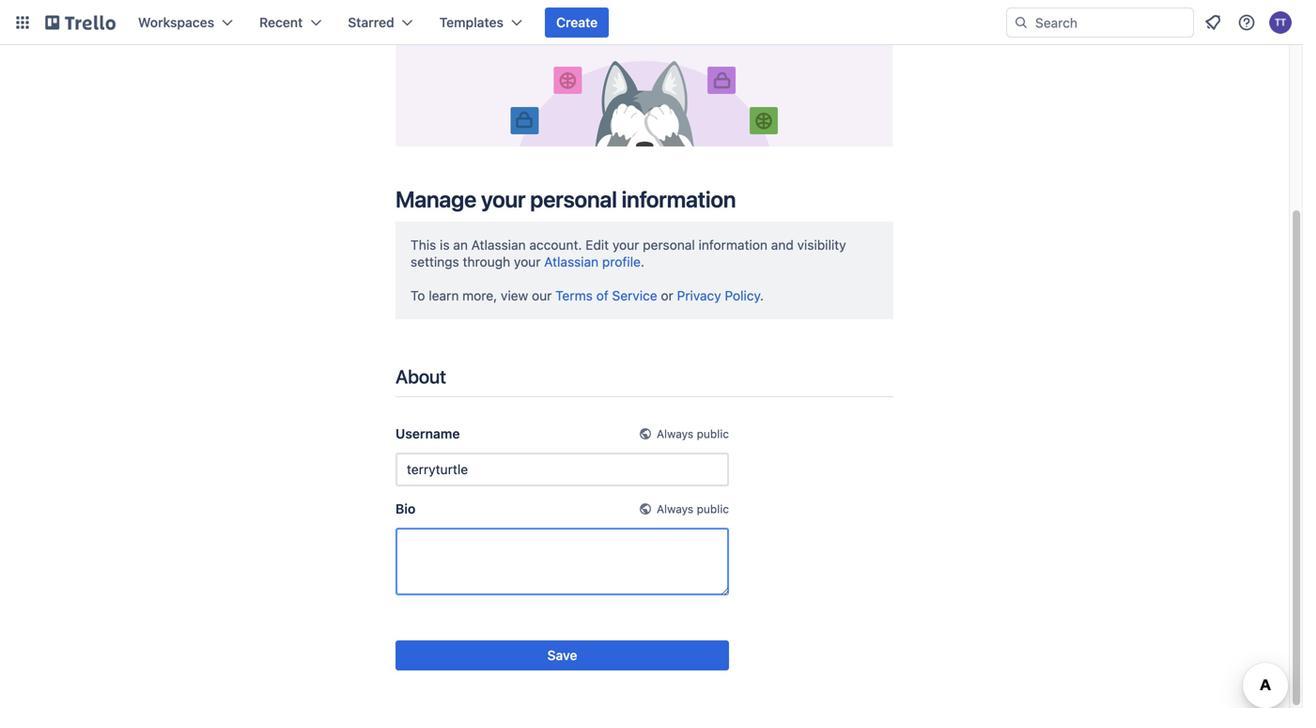 Task type: vqa. For each thing, say whether or not it's contained in the screenshot.
Deals,
no



Task type: describe. For each thing, give the bounding box(es) containing it.
public for username
[[697, 427, 729, 441]]

an
[[453, 237, 468, 253]]

information inside this is an atlassian account. edit your personal information and visibility settings through your
[[699, 237, 768, 253]]

privacy policy link
[[677, 288, 760, 303]]

create button
[[545, 8, 609, 38]]

workspaces
[[138, 15, 214, 30]]

0 vertical spatial your
[[481, 186, 526, 212]]

primary element
[[0, 0, 1304, 45]]

recent button
[[248, 8, 333, 38]]

. inside the . to learn more, view our
[[641, 254, 645, 270]]

save button
[[396, 641, 729, 671]]

and
[[771, 237, 794, 253]]

terms of service link
[[556, 288, 658, 303]]

create
[[556, 15, 598, 30]]

back to home image
[[45, 8, 116, 38]]

atlassian profile
[[544, 254, 641, 270]]

settings
[[411, 254, 459, 270]]

public for bio
[[697, 503, 729, 516]]

view
[[501, 288, 528, 303]]

personal inside this is an atlassian account. edit your personal information and visibility settings through your
[[643, 237, 695, 253]]

0 horizontal spatial personal
[[530, 186, 617, 212]]

learn
[[429, 288, 459, 303]]

our
[[532, 288, 552, 303]]

starred button
[[337, 8, 425, 38]]

2 vertical spatial your
[[514, 254, 541, 270]]

Bio text field
[[396, 528, 729, 596]]

to
[[411, 288, 425, 303]]

account.
[[530, 237, 582, 253]]

manage your personal information
[[396, 186, 736, 212]]

atlassian profile link
[[544, 254, 641, 270]]

is
[[440, 237, 450, 253]]

or
[[661, 288, 674, 303]]

always for username
[[657, 427, 694, 441]]



Task type: locate. For each thing, give the bounding box(es) containing it.
atlassian up through
[[472, 237, 526, 253]]

username
[[396, 426, 460, 442]]

0 vertical spatial .
[[641, 254, 645, 270]]

edit
[[586, 237, 609, 253]]

1 horizontal spatial personal
[[643, 237, 695, 253]]

templates
[[440, 15, 504, 30]]

your
[[481, 186, 526, 212], [613, 237, 639, 253], [514, 254, 541, 270]]

0 vertical spatial information
[[622, 186, 736, 212]]

1 public from the top
[[697, 427, 729, 441]]

profile
[[602, 254, 641, 270]]

information
[[622, 186, 736, 212], [699, 237, 768, 253]]

atlassian inside this is an atlassian account. edit your personal information and visibility settings through your
[[472, 237, 526, 253]]

2 always public from the top
[[657, 503, 729, 516]]

0 horizontal spatial atlassian
[[472, 237, 526, 253]]

about
[[396, 365, 446, 387]]

information left the 'and'
[[699, 237, 768, 253]]

0 vertical spatial always public
[[657, 427, 729, 441]]

1 vertical spatial always public
[[657, 503, 729, 516]]

always for bio
[[657, 503, 694, 516]]

your up profile on the left of the page
[[613, 237, 639, 253]]

this is an atlassian account. edit your personal information and visibility settings through your
[[411, 237, 846, 270]]

2 always from the top
[[657, 503, 694, 516]]

personal up or
[[643, 237, 695, 253]]

1 vertical spatial personal
[[643, 237, 695, 253]]

atlassian
[[472, 237, 526, 253], [544, 254, 599, 270]]

starred
[[348, 15, 394, 30]]

information up this is an atlassian account. edit your personal information and visibility settings through your
[[622, 186, 736, 212]]

visibility
[[797, 237, 846, 253]]

of
[[596, 288, 609, 303]]

bio
[[396, 501, 416, 517]]

templates button
[[428, 8, 534, 38]]

your down account.
[[514, 254, 541, 270]]

service
[[612, 288, 658, 303]]

terry turtle (terryturtle) image
[[1270, 11, 1292, 34]]

Search field
[[1029, 8, 1194, 37]]

0 notifications image
[[1202, 11, 1225, 34]]

1 vertical spatial atlassian
[[544, 254, 599, 270]]

through
[[463, 254, 510, 270]]

always public
[[657, 427, 729, 441], [657, 503, 729, 516]]

more,
[[463, 288, 497, 303]]

terms of service or privacy policy .
[[556, 288, 764, 303]]

1 vertical spatial always
[[657, 503, 694, 516]]

0 vertical spatial personal
[[530, 186, 617, 212]]

workspaces button
[[127, 8, 244, 38]]

recent
[[259, 15, 303, 30]]

manage
[[396, 186, 477, 212]]

always public for username
[[657, 427, 729, 441]]

1 vertical spatial information
[[699, 237, 768, 253]]

personal
[[530, 186, 617, 212], [643, 237, 695, 253]]

Username text field
[[396, 453, 729, 487]]

1 always public from the top
[[657, 427, 729, 441]]

. right privacy
[[760, 288, 764, 303]]

always
[[657, 427, 694, 441], [657, 503, 694, 516]]

1 vertical spatial your
[[613, 237, 639, 253]]

privacy
[[677, 288, 721, 303]]

0 vertical spatial atlassian
[[472, 237, 526, 253]]

1 always from the top
[[657, 427, 694, 441]]

1 vertical spatial public
[[697, 503, 729, 516]]

. to learn more, view our
[[411, 254, 645, 303]]

0 horizontal spatial .
[[641, 254, 645, 270]]

public
[[697, 427, 729, 441], [697, 503, 729, 516]]

atlassian down account.
[[544, 254, 599, 270]]

1 horizontal spatial .
[[760, 288, 764, 303]]

open information menu image
[[1238, 13, 1257, 32]]

always public for bio
[[657, 503, 729, 516]]

0 vertical spatial always
[[657, 427, 694, 441]]

1 horizontal spatial atlassian
[[544, 254, 599, 270]]

. up service
[[641, 254, 645, 270]]

policy
[[725, 288, 760, 303]]

2 public from the top
[[697, 503, 729, 516]]

.
[[641, 254, 645, 270], [760, 288, 764, 303]]

search image
[[1014, 15, 1029, 30]]

personal up account.
[[530, 186, 617, 212]]

this
[[411, 237, 436, 253]]

0 vertical spatial public
[[697, 427, 729, 441]]

1 vertical spatial .
[[760, 288, 764, 303]]

your up through
[[481, 186, 526, 212]]

terms
[[556, 288, 593, 303]]

save
[[548, 648, 577, 663]]



